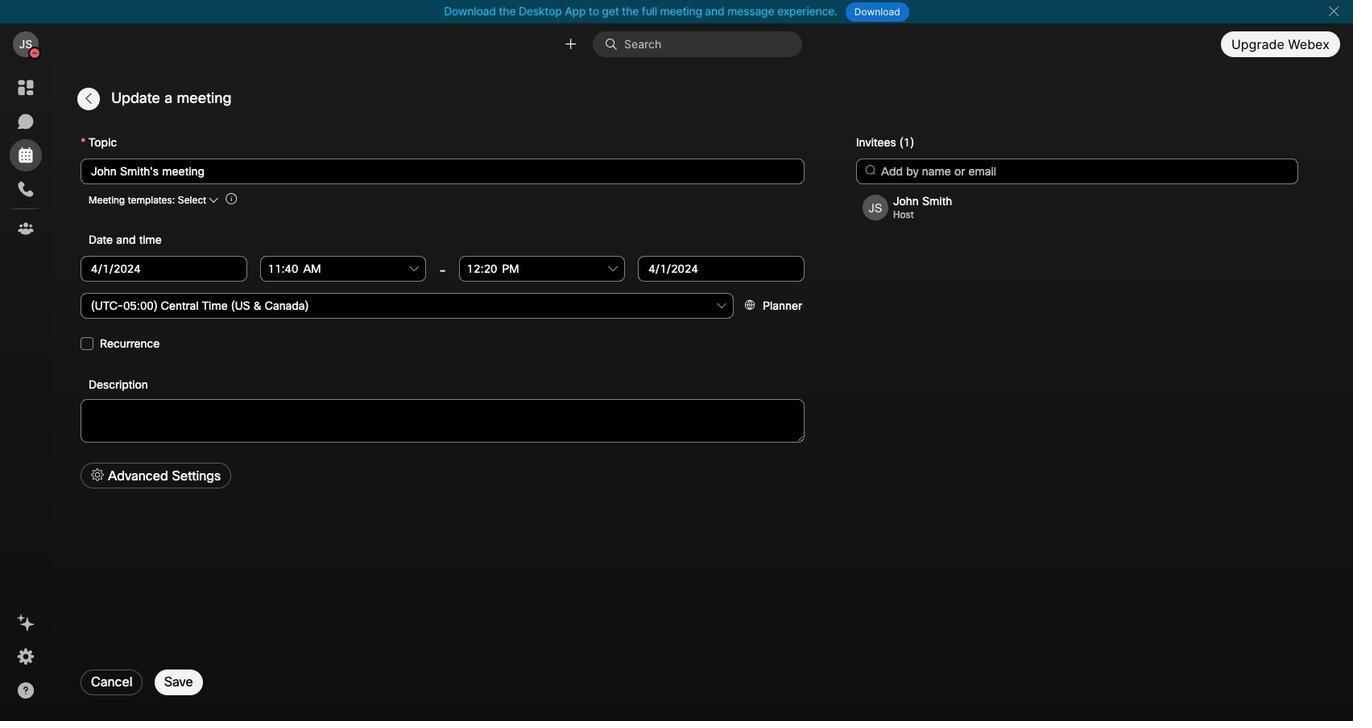 Task type: describe. For each thing, give the bounding box(es) containing it.
cancel_16 image
[[1328, 5, 1340, 18]]



Task type: vqa. For each thing, say whether or not it's contained in the screenshot.
Alert
no



Task type: locate. For each thing, give the bounding box(es) containing it.
webex tab list
[[10, 72, 42, 245]]

navigation
[[0, 65, 52, 722]]



